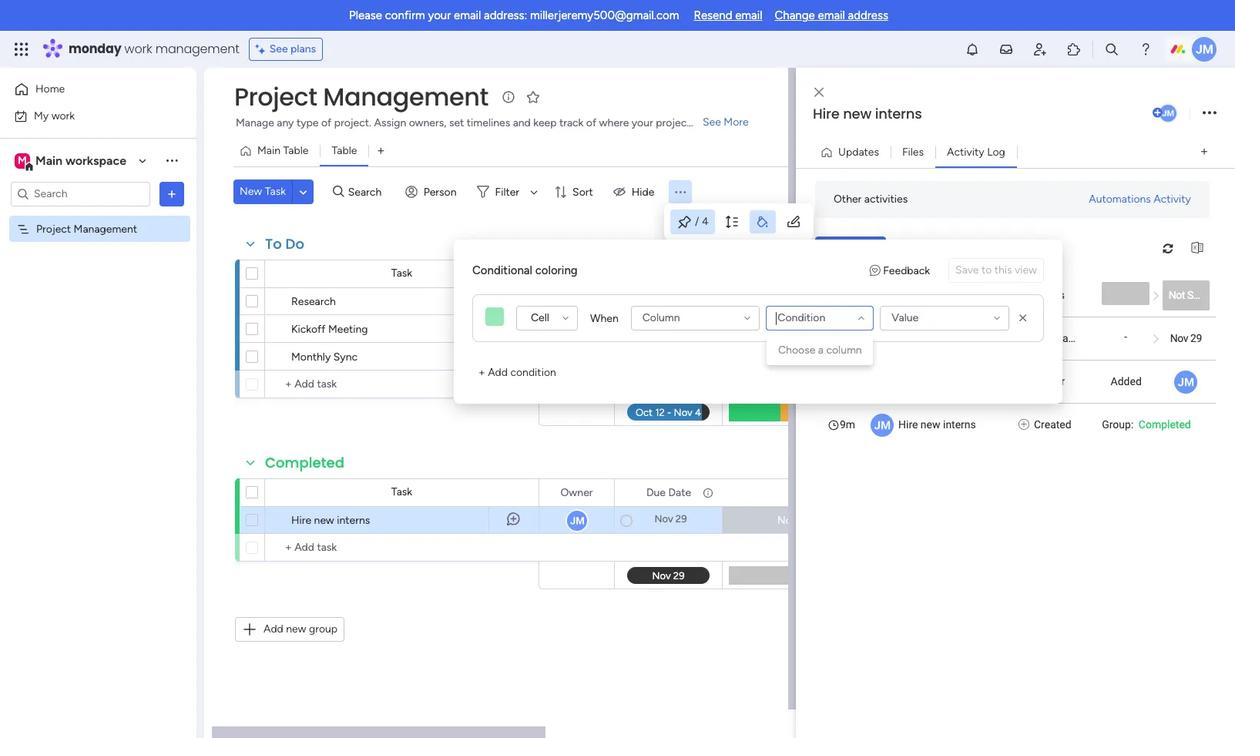Task type: locate. For each thing, give the bounding box(es) containing it.
1 vertical spatial see
[[703, 116, 721, 129]]

1 vertical spatial options image
[[164, 186, 180, 202]]

0 vertical spatial started
[[1188, 289, 1220, 301]]

due date inside due date field
[[647, 486, 691, 499]]

project management down search in workspace field
[[36, 222, 137, 235]]

4 right /
[[702, 215, 709, 228]]

0 horizontal spatial date
[[669, 486, 691, 499]]

main for main table
[[257, 144, 281, 157]]

due right dapulse date column image
[[1034, 332, 1053, 344]]

1 vertical spatial add
[[264, 623, 283, 636]]

1 table from the left
[[283, 144, 309, 157]]

jeremy miller image
[[1158, 103, 1178, 123]]

home button
[[9, 77, 166, 102]]

interns
[[875, 104, 922, 123], [943, 289, 976, 301], [943, 332, 976, 344], [943, 418, 976, 430], [337, 514, 370, 527]]

Due Date field
[[643, 484, 695, 501]]

table inside button
[[332, 144, 357, 157]]

management up assign
[[323, 79, 489, 114]]

0 horizontal spatial main
[[35, 153, 62, 168]]

options image right jeremy miller icon
[[1203, 103, 1217, 124]]

project management up project.
[[234, 79, 489, 114]]

hire
[[813, 104, 840, 123], [899, 289, 918, 301], [899, 332, 918, 344], [899, 418, 918, 430], [291, 514, 311, 527]]

not started
[[1169, 289, 1220, 301], [777, 514, 835, 527]]

project up any at the top
[[234, 79, 317, 114]]

work
[[125, 40, 152, 58], [51, 109, 75, 122]]

0 vertical spatial date
[[1056, 332, 1078, 344]]

resend email
[[694, 8, 763, 22]]

1 vertical spatial nov 29
[[655, 513, 687, 525]]

work right my
[[51, 109, 75, 122]]

main inside workspace selection 'element'
[[35, 153, 62, 168]]

of right "type"
[[321, 116, 332, 129]]

None field
[[787, 484, 826, 501]]

condition
[[511, 366, 556, 379]]

nov
[[657, 294, 676, 306], [1170, 332, 1188, 344], [655, 513, 673, 525]]

see left more
[[703, 116, 721, 129]]

1 vertical spatial not started
[[777, 514, 835, 527]]

0 horizontal spatial your
[[428, 8, 451, 22]]

see plans
[[270, 42, 316, 55]]

0 vertical spatial due date
[[1034, 332, 1078, 344]]

to
[[982, 264, 992, 277]]

due inside field
[[647, 486, 666, 499]]

4 inside dropdown button
[[702, 215, 709, 228]]

add
[[488, 366, 508, 379], [264, 623, 283, 636]]

To Do field
[[261, 234, 308, 254]]

project inside "list box"
[[36, 222, 71, 235]]

v2 done deadline image
[[620, 322, 633, 336]]

0 vertical spatial + add task text field
[[273, 375, 398, 394]]

0 horizontal spatial project management
[[36, 222, 137, 235]]

choose a column
[[778, 344, 862, 357]]

see for see more
[[703, 116, 721, 129]]

table down any at the top
[[283, 144, 309, 157]]

to do
[[265, 234, 304, 254]]

0 horizontal spatial management
[[74, 222, 137, 235]]

management inside "list box"
[[74, 222, 137, 235]]

1 horizontal spatial of
[[586, 116, 597, 129]]

and
[[513, 116, 531, 129]]

hire new interns
[[813, 104, 922, 123], [899, 289, 976, 301], [899, 332, 976, 344], [899, 418, 976, 430], [291, 514, 370, 527]]

table inside button
[[283, 144, 309, 157]]

0 vertical spatial nov
[[657, 294, 676, 306]]

email right "resend"
[[735, 8, 763, 22]]

add left group
[[264, 623, 283, 636]]

work right monday at the top left
[[125, 40, 152, 58]]

2 vertical spatial 9m
[[840, 418, 856, 430]]

1 vertical spatial project management
[[36, 222, 137, 235]]

/ 4
[[695, 215, 709, 228]]

1 horizontal spatial add
[[488, 366, 508, 379]]

3 9m from the top
[[840, 418, 856, 430]]

add view image
[[378, 145, 384, 157], [1201, 146, 1208, 158]]

4
[[702, 215, 709, 228], [678, 294, 685, 306]]

0 vertical spatial management
[[323, 79, 489, 114]]

9m for created
[[840, 418, 856, 430]]

due date right dapulse date column image
[[1034, 332, 1078, 344]]

hire new interns inside field
[[813, 104, 922, 123]]

9m for due date
[[840, 332, 856, 344]]

task inside "button"
[[265, 185, 286, 198]]

nov 29
[[1170, 332, 1202, 344], [655, 513, 687, 525]]

interns left dapulse date column image
[[943, 332, 976, 344]]

see more
[[703, 116, 749, 129]]

0 horizontal spatial not
[[777, 514, 796, 527]]

1 horizontal spatial table
[[332, 144, 357, 157]]

automations activity button
[[1083, 187, 1198, 212]]

1 vertical spatial completed
[[265, 453, 345, 472]]

1 vertical spatial due
[[647, 486, 666, 499]]

1 horizontal spatial work
[[125, 40, 152, 58]]

1 vertical spatial 4
[[678, 294, 685, 306]]

1 vertical spatial 29
[[676, 513, 687, 525]]

2 vertical spatial task
[[391, 486, 412, 499]]

dapulse addbtn image
[[1153, 108, 1163, 118]]

hire new interns for due date
[[899, 332, 976, 344]]

4 up column
[[678, 294, 685, 306]]

new inside hire new interns field
[[843, 104, 872, 123]]

add to favorites image
[[526, 89, 541, 104]]

1 horizontal spatial project
[[234, 79, 317, 114]]

management
[[155, 40, 239, 58]]

v2 user feedback image
[[870, 264, 881, 277]]

date left column information image
[[669, 486, 691, 499]]

1 horizontal spatial nov 29
[[1170, 332, 1202, 344]]

interns up the files
[[875, 104, 922, 123]]

work inside my work button
[[51, 109, 75, 122]]

2 email from the left
[[735, 8, 763, 22]]

1 horizontal spatial your
[[632, 116, 653, 129]]

+
[[479, 366, 485, 379]]

0 horizontal spatial email
[[454, 8, 481, 22]]

0 vertical spatial project
[[234, 79, 317, 114]]

see
[[270, 42, 288, 55], [703, 116, 721, 129]]

1 vertical spatial owner field
[[557, 484, 597, 501]]

1 horizontal spatial add view image
[[1201, 146, 1208, 158]]

1 vertical spatial management
[[74, 222, 137, 235]]

confirm
[[385, 8, 425, 22]]

project down search in workspace field
[[36, 222, 71, 235]]

invite members image
[[1033, 42, 1048, 57]]

your right where
[[632, 116, 653, 129]]

1 vertical spatial activity
[[1154, 192, 1192, 205]]

nov for working on it
[[657, 294, 676, 306]]

0 horizontal spatial due date
[[647, 486, 691, 499]]

options image down workspace options icon
[[164, 186, 180, 202]]

save
[[956, 264, 979, 277]]

0 vertical spatial 29
[[1191, 332, 1202, 344]]

0 vertical spatial see
[[270, 42, 288, 55]]

due left column information image
[[647, 486, 666, 499]]

1 vertical spatial not
[[777, 514, 796, 527]]

angle down image
[[300, 186, 307, 198]]

date right dapulse date column image
[[1056, 332, 1078, 344]]

timelines
[[467, 116, 510, 129]]

date inside field
[[669, 486, 691, 499]]

1 horizontal spatial management
[[323, 79, 489, 114]]

0 horizontal spatial completed
[[265, 453, 345, 472]]

table button
[[320, 139, 369, 163]]

dapulse date column image
[[1019, 330, 1030, 346]]

2 vertical spatial owner
[[561, 486, 593, 499]]

working
[[774, 295, 814, 308]]

choose
[[778, 344, 816, 357]]

1 vertical spatial your
[[632, 116, 653, 129]]

1 horizontal spatial project management
[[234, 79, 489, 114]]

see left plans
[[270, 42, 288, 55]]

home
[[35, 82, 65, 96]]

1 vertical spatial owner
[[1034, 375, 1065, 387]]

completed
[[1139, 418, 1191, 430], [265, 453, 345, 472]]

your
[[428, 8, 451, 22], [632, 116, 653, 129]]

0 vertical spatial work
[[125, 40, 152, 58]]

main workspace
[[35, 153, 126, 168]]

new task
[[240, 185, 286, 198]]

0 vertical spatial not
[[1169, 289, 1185, 301]]

interns inside field
[[875, 104, 922, 123]]

email for change email address
[[818, 8, 845, 22]]

0 horizontal spatial activity
[[947, 145, 985, 158]]

options image
[[1203, 103, 1217, 124], [164, 186, 180, 202]]

2 table from the left
[[332, 144, 357, 157]]

updates
[[839, 145, 879, 158]]

1 horizontal spatial not started
[[1169, 289, 1220, 301]]

a
[[818, 344, 824, 357]]

new task button
[[234, 180, 292, 204]]

group: completed
[[1102, 418, 1191, 430]]

2 vertical spatial nov
[[655, 513, 673, 525]]

new
[[240, 185, 262, 198]]

files button
[[891, 140, 936, 165]]

workspace options image
[[164, 153, 180, 168]]

1 vertical spatial due date
[[647, 486, 691, 499]]

main table button
[[234, 139, 320, 163]]

assign
[[374, 116, 406, 129]]

email left address:
[[454, 8, 481, 22]]

1 horizontal spatial date
[[1056, 332, 1078, 344]]

0 horizontal spatial work
[[51, 109, 75, 122]]

1 vertical spatial work
[[51, 109, 75, 122]]

0 horizontal spatial 4
[[678, 294, 685, 306]]

1 horizontal spatial see
[[703, 116, 721, 129]]

1 horizontal spatial not
[[1169, 289, 1185, 301]]

1 horizontal spatial email
[[735, 8, 763, 22]]

1 9m from the top
[[840, 332, 856, 344]]

filter
[[495, 185, 520, 198]]

close image
[[815, 87, 824, 98]]

project.
[[334, 116, 371, 129]]

to
[[265, 234, 282, 254]]

track
[[559, 116, 584, 129]]

interns down save on the top right
[[943, 289, 976, 301]]

1 vertical spatial task
[[391, 267, 412, 280]]

column
[[826, 344, 862, 357]]

0 horizontal spatial due
[[647, 486, 666, 499]]

0 horizontal spatial table
[[283, 144, 309, 157]]

menu image
[[674, 185, 688, 199]]

type
[[297, 116, 319, 129]]

1 horizontal spatial 4
[[702, 215, 709, 228]]

1 horizontal spatial 29
[[1191, 332, 1202, 344]]

0 horizontal spatial see
[[270, 42, 288, 55]]

9m
[[840, 332, 856, 344], [840, 375, 856, 387], [840, 418, 856, 430]]

1 horizontal spatial main
[[257, 144, 281, 157]]

millerjeremy500@gmail.com
[[530, 8, 679, 22]]

of right track
[[586, 116, 597, 129]]

1 vertical spatial 9m
[[840, 375, 856, 387]]

activity left 'log'
[[947, 145, 985, 158]]

automations activity
[[1089, 192, 1192, 205]]

owners,
[[409, 116, 447, 129]]

main down the manage in the left of the page
[[257, 144, 281, 157]]

interns for due date
[[943, 332, 976, 344]]

see more link
[[701, 115, 750, 130]]

1 horizontal spatial due
[[1034, 332, 1053, 344]]

monday
[[69, 40, 121, 58]]

due date left column information image
[[647, 486, 691, 499]]

hire for due date
[[899, 332, 918, 344]]

1 vertical spatial date
[[669, 486, 691, 499]]

0 horizontal spatial add
[[264, 623, 283, 636]]

main right workspace image
[[35, 153, 62, 168]]

+ Add task text field
[[273, 375, 398, 394], [273, 539, 398, 557]]

project management inside "list box"
[[36, 222, 137, 235]]

due
[[1034, 332, 1053, 344], [647, 486, 666, 499]]

add right +
[[488, 366, 508, 379]]

see inside "button"
[[270, 42, 288, 55]]

hide button
[[607, 180, 664, 204]]

1 vertical spatial project
[[36, 222, 71, 235]]

do
[[286, 234, 304, 254]]

1 owner field from the top
[[557, 266, 597, 282]]

any
[[277, 116, 294, 129]]

not
[[1169, 289, 1185, 301], [777, 514, 796, 527]]

0 vertical spatial due
[[1034, 332, 1053, 344]]

1 vertical spatial + add task text field
[[273, 539, 398, 557]]

Owner field
[[557, 266, 597, 282], [557, 484, 597, 501]]

dapulse plus image
[[1019, 417, 1030, 433]]

1 vertical spatial started
[[799, 514, 835, 527]]

m
[[18, 154, 27, 167]]

1 horizontal spatial due date
[[1034, 332, 1078, 344]]

owner
[[561, 267, 593, 280], [1034, 375, 1065, 387], [561, 486, 593, 499]]

arrow down image
[[525, 183, 543, 201]]

new
[[843, 104, 872, 123], [921, 289, 941, 301], [921, 332, 941, 344], [921, 418, 941, 430], [314, 514, 334, 527], [286, 623, 306, 636]]

0 horizontal spatial project
[[36, 222, 71, 235]]

list box containing 8m
[[815, 273, 1220, 446]]

2 9m from the top
[[840, 375, 856, 387]]

0 horizontal spatial not started
[[777, 514, 835, 527]]

status
[[1034, 289, 1065, 301]]

your right confirm
[[428, 8, 451, 22]]

table down project.
[[332, 144, 357, 157]]

0 vertical spatial task
[[265, 185, 286, 198]]

email right change
[[818, 8, 845, 22]]

list box
[[815, 273, 1220, 446]]

management down search in workspace field
[[74, 222, 137, 235]]

plans
[[291, 42, 316, 55]]

interns left dapulse plus image
[[943, 418, 976, 430]]

of
[[321, 116, 332, 129], [586, 116, 597, 129]]

3 email from the left
[[818, 8, 845, 22]]

0 vertical spatial add
[[488, 366, 508, 379]]

option
[[0, 215, 197, 218]]

search everything image
[[1104, 42, 1120, 57]]

activity up refresh icon
[[1154, 192, 1192, 205]]

0 vertical spatial nov 29
[[1170, 332, 1202, 344]]

hide
[[632, 185, 655, 198]]

select product image
[[14, 42, 29, 57]]

main inside button
[[257, 144, 281, 157]]

0 vertical spatial 4
[[702, 215, 709, 228]]

cell
[[531, 311, 549, 324]]

monthly
[[291, 351, 331, 364]]

project
[[656, 116, 691, 129]]

2 horizontal spatial email
[[818, 8, 845, 22]]

other activities
[[834, 193, 908, 206]]

sort button
[[548, 180, 603, 204]]

0 vertical spatial owner field
[[557, 266, 597, 282]]

hire new interns for status
[[899, 289, 976, 301]]

1 horizontal spatial completed
[[1139, 418, 1191, 430]]

apps image
[[1067, 42, 1082, 57]]



Task type: vqa. For each thing, say whether or not it's contained in the screenshot.
Main
yes



Task type: describe. For each thing, give the bounding box(es) containing it.
Search field
[[344, 181, 391, 203]]

my
[[34, 109, 49, 122]]

show board description image
[[499, 89, 518, 105]]

conditional coloring
[[472, 263, 578, 277]]

inbox image
[[999, 42, 1014, 57]]

/
[[695, 215, 699, 228]]

activity log
[[947, 145, 1006, 158]]

oct
[[656, 321, 673, 333]]

Project Management field
[[230, 79, 492, 114]]

coloring
[[535, 263, 578, 277]]

monthly sync
[[291, 351, 358, 364]]

person button
[[399, 180, 466, 204]]

set
[[449, 116, 464, 129]]

8m
[[840, 289, 856, 301]]

0 vertical spatial completed
[[1139, 418, 1191, 430]]

my work
[[34, 109, 75, 122]]

hire for created
[[899, 418, 918, 430]]

interns down completed field
[[337, 514, 370, 527]]

when
[[590, 312, 619, 325]]

+ add condition
[[479, 366, 556, 379]]

1 email from the left
[[454, 8, 481, 22]]

remove sort image
[[1016, 311, 1031, 326]]

add new group
[[264, 623, 338, 636]]

more
[[724, 116, 749, 129]]

1 + add task text field from the top
[[273, 375, 398, 394]]

31
[[676, 321, 685, 333]]

save to this view button
[[949, 258, 1044, 283]]

column
[[643, 311, 680, 324]]

workspace
[[65, 153, 126, 168]]

work for monday
[[125, 40, 152, 58]]

feedback
[[883, 264, 930, 277]]

nov for not started
[[655, 513, 673, 525]]

sort
[[573, 185, 593, 198]]

new inside 'add new group' button
[[286, 623, 306, 636]]

nov 4
[[657, 294, 685, 306]]

manage
[[236, 116, 274, 129]]

2 owner field from the top
[[557, 484, 597, 501]]

+ add condition button
[[472, 361, 562, 385]]

activity log button
[[936, 140, 1017, 165]]

resend
[[694, 8, 733, 22]]

project management list box
[[0, 213, 197, 450]]

hire new interns for created
[[899, 418, 976, 430]]

0 vertical spatial not started
[[1169, 289, 1220, 301]]

0 horizontal spatial 29
[[676, 513, 687, 525]]

jeremy miller image
[[1192, 37, 1217, 62]]

/ 4 button
[[671, 210, 715, 234]]

2 of from the left
[[586, 116, 597, 129]]

on
[[817, 295, 829, 308]]

1 horizontal spatial started
[[1188, 289, 1220, 301]]

0 horizontal spatial add view image
[[378, 145, 384, 157]]

Hire new interns field
[[809, 104, 1150, 124]]

research
[[291, 295, 336, 308]]

1 horizontal spatial activity
[[1154, 192, 1192, 205]]

Search in workspace field
[[32, 185, 129, 203]]

automations
[[1089, 192, 1151, 205]]

1 horizontal spatial options image
[[1203, 103, 1217, 124]]

this
[[995, 264, 1012, 277]]

0 horizontal spatial started
[[799, 514, 835, 527]]

interns for created
[[943, 418, 976, 430]]

4 for nov 4
[[678, 294, 685, 306]]

person
[[424, 185, 457, 198]]

stands.
[[694, 116, 728, 129]]

29 inside list box
[[1191, 332, 1202, 344]]

Completed field
[[261, 453, 348, 473]]

main for main workspace
[[35, 153, 62, 168]]

conditional
[[472, 263, 533, 277]]

change
[[775, 8, 815, 22]]

0 horizontal spatial nov 29
[[655, 513, 687, 525]]

my work button
[[9, 104, 166, 128]]

4 for / 4
[[702, 215, 709, 228]]

hire inside field
[[813, 104, 840, 123]]

please confirm your email address: millerjeremy500@gmail.com
[[349, 8, 679, 22]]

0 vertical spatial project management
[[234, 79, 489, 114]]

0 vertical spatial your
[[428, 8, 451, 22]]

0 vertical spatial activity
[[947, 145, 985, 158]]

add new group button
[[235, 617, 345, 642]]

sync
[[334, 351, 358, 364]]

column information image
[[702, 487, 714, 499]]

v2 search image
[[333, 183, 344, 201]]

value
[[892, 311, 919, 324]]

main table
[[257, 144, 309, 157]]

export to excel image
[[1185, 243, 1210, 254]]

2 + add task text field from the top
[[273, 539, 398, 557]]

work for my
[[51, 109, 75, 122]]

1 of from the left
[[321, 116, 332, 129]]

change email address link
[[775, 8, 889, 22]]

it
[[832, 295, 838, 308]]

completed inside field
[[265, 453, 345, 472]]

refresh image
[[1156, 243, 1181, 254]]

where
[[599, 116, 629, 129]]

oct 31
[[656, 321, 685, 333]]

please
[[349, 8, 382, 22]]

address:
[[484, 8, 527, 22]]

working on it
[[774, 295, 838, 308]]

see for see plans
[[270, 42, 288, 55]]

task for to do
[[391, 267, 412, 280]]

kickoff meeting
[[291, 323, 368, 336]]

1 vertical spatial nov
[[1170, 332, 1188, 344]]

0 horizontal spatial options image
[[164, 186, 180, 202]]

save to this view
[[956, 264, 1037, 277]]

workspace image
[[15, 152, 30, 169]]

kickoff
[[291, 323, 326, 336]]

log
[[987, 145, 1006, 158]]

address
[[848, 8, 889, 22]]

notifications image
[[965, 42, 980, 57]]

activities
[[865, 193, 908, 206]]

hire for status
[[899, 289, 918, 301]]

help image
[[1138, 42, 1154, 57]]

files
[[902, 145, 924, 158]]

interns for status
[[943, 289, 976, 301]]

monday work management
[[69, 40, 239, 58]]

group:
[[1102, 418, 1134, 430]]

feedback link
[[870, 262, 930, 279]]

workspace selection element
[[15, 151, 129, 171]]

updates button
[[815, 140, 891, 165]]

see plans button
[[249, 38, 323, 61]]

0 vertical spatial owner
[[561, 267, 593, 280]]

resend email link
[[694, 8, 763, 22]]

email for resend email
[[735, 8, 763, 22]]

manage any type of project. assign owners, set timelines and keep track of where your project stands.
[[236, 116, 728, 129]]

task for completed
[[391, 486, 412, 499]]

group
[[309, 623, 338, 636]]

keep
[[534, 116, 557, 129]]



